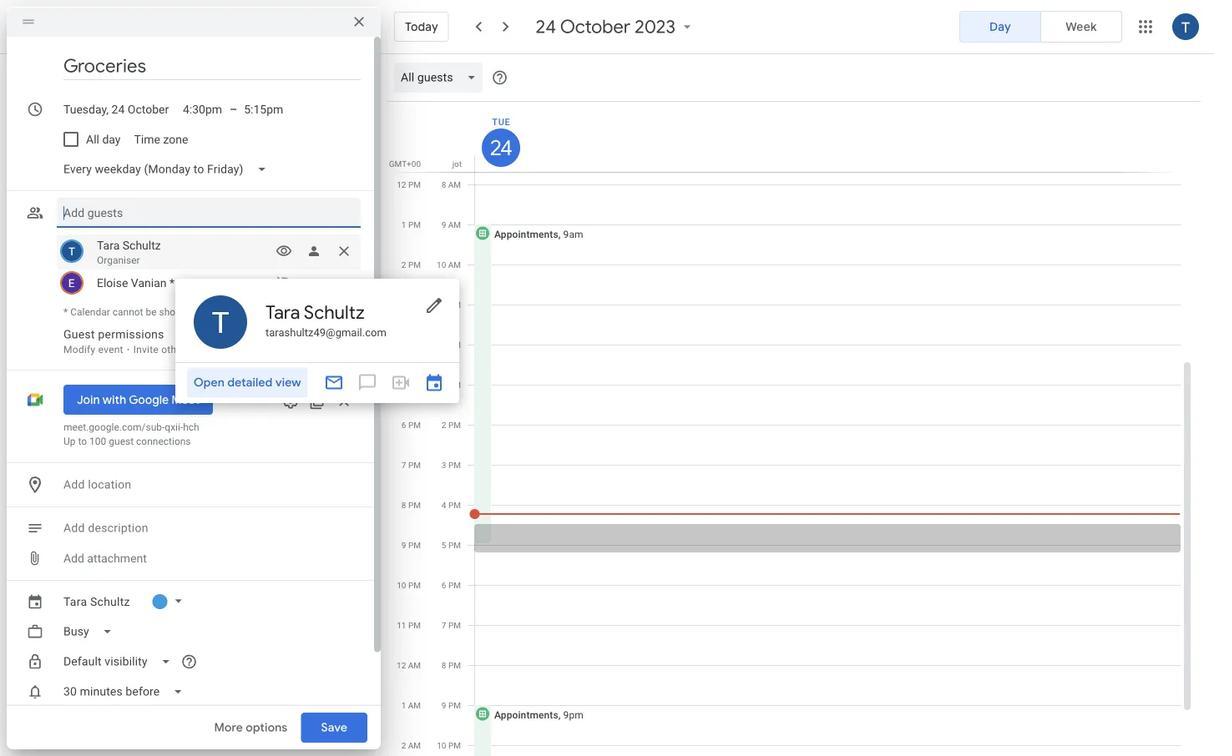 Task type: describe. For each thing, give the bounding box(es) containing it.
appointments , 9am
[[494, 228, 583, 240]]

time zone
[[134, 133, 188, 146]]

jot
[[452, 159, 462, 169]]

join
[[77, 392, 100, 407]]

add attachment button
[[57, 544, 153, 574]]

cannot
[[112, 306, 143, 318]]

add location button
[[57, 470, 361, 500]]

2 vertical spatial 1
[[401, 701, 406, 711]]

11 am
[[437, 300, 461, 310]]

24 october 2023
[[536, 15, 676, 38]]

attachment
[[87, 552, 147, 565]]

event
[[98, 344, 123, 356]]

schultz for tara schultz
[[90, 595, 130, 609]]

24 column header
[[474, 102, 1181, 172]]

End time text field
[[244, 99, 284, 119]]

with
[[102, 392, 126, 407]]

meet.google.com/sub-qxii-hch up to 100 guest connections
[[63, 422, 199, 448]]

am for 8 am
[[448, 180, 461, 190]]

0 horizontal spatial 9 pm
[[401, 540, 421, 550]]

0 horizontal spatial 8 pm
[[401, 500, 421, 510]]

modify
[[63, 344, 95, 356]]

all
[[86, 133, 99, 146]]

meet
[[171, 392, 199, 407]]

add attachment
[[63, 552, 147, 565]]

1 vertical spatial 5
[[442, 540, 446, 550]]

0 vertical spatial 9
[[441, 220, 446, 230]]

eloise
[[97, 276, 128, 290]]

am for 11 am
[[448, 300, 461, 310]]

to
[[78, 436, 87, 448]]

3 pm
[[442, 460, 461, 470]]

day
[[102, 133, 121, 146]]

be
[[146, 306, 157, 318]]

2 vertical spatial 8
[[442, 660, 446, 670]]

am for 10 am
[[448, 260, 461, 270]]

0 vertical spatial 12
[[397, 180, 406, 190]]

option group containing day
[[959, 11, 1122, 43]]

0 vertical spatial 2 pm
[[401, 260, 421, 270]]

location
[[88, 478, 131, 492]]

* calendar cannot be shown
[[63, 306, 189, 318]]

2 am
[[401, 741, 421, 751]]

9am
[[563, 228, 583, 240]]

1 vertical spatial 2 pm
[[442, 420, 461, 430]]

9pm
[[563, 709, 583, 721]]

guest
[[63, 328, 95, 341]]

0 horizontal spatial 7 pm
[[401, 460, 421, 470]]

0 vertical spatial 12 pm
[[397, 180, 421, 190]]

4 pm
[[442, 500, 461, 510]]

appointments , 9pm
[[494, 709, 583, 721]]

11 for 11 pm
[[397, 620, 406, 630]]

10 am
[[437, 260, 461, 270]]

1 am
[[401, 701, 421, 711]]

0 vertical spatial 5 pm
[[401, 380, 421, 390]]

24 october 2023 button
[[529, 15, 702, 38]]

time zone button
[[127, 124, 195, 154]]

qxii-
[[165, 422, 183, 433]]

tara schultz, organiser tree item
[[57, 235, 361, 270]]

today
[[405, 19, 438, 34]]

1 vertical spatial 2
[[442, 420, 446, 430]]

eloise vanian *
[[97, 276, 175, 290]]

, for 9pm
[[558, 709, 561, 721]]

tue 24
[[489, 116, 511, 161]]

vanian
[[131, 276, 167, 290]]

others
[[161, 344, 191, 356]]

tuesday, 24 october, today element
[[482, 129, 520, 167]]

1 horizontal spatial 6
[[442, 580, 446, 590]]

Guests text field
[[63, 198, 354, 228]]

up
[[63, 436, 76, 448]]

tue
[[492, 116, 511, 127]]

2 vertical spatial 12
[[397, 660, 406, 670]]

0 vertical spatial 1 pm
[[401, 220, 421, 230]]

–
[[230, 102, 237, 116]]

tara schultz
[[63, 595, 130, 609]]

0 vertical spatial 8
[[441, 180, 446, 190]]

meet.google.com/sub-
[[63, 422, 165, 433]]

1 vertical spatial 9
[[401, 540, 406, 550]]

shown
[[159, 306, 189, 318]]

1 vertical spatial 9 pm
[[442, 701, 461, 711]]

, for 9am
[[558, 228, 561, 240]]

invite others
[[133, 344, 191, 356]]

join with google meet link
[[63, 385, 213, 415]]

week
[[1066, 19, 1097, 34]]

1 vertical spatial 12 pm
[[437, 340, 461, 350]]

connections
[[136, 436, 191, 448]]

am for 9 am
[[448, 220, 461, 230]]

schultz for tara schultz organiser
[[123, 238, 161, 252]]

add for add attachment
[[63, 552, 84, 565]]

11 for 11 am
[[437, 300, 446, 310]]

0 horizontal spatial 7
[[401, 460, 406, 470]]

permissions
[[98, 328, 164, 341]]

1 vertical spatial 5 pm
[[442, 540, 461, 550]]



Task type: locate. For each thing, give the bounding box(es) containing it.
10 up 11 am at top
[[437, 260, 446, 270]]

appointments
[[494, 228, 558, 240], [494, 709, 558, 721]]

10
[[437, 260, 446, 270], [397, 580, 406, 590], [437, 741, 446, 751]]

0 vertical spatial ,
[[558, 228, 561, 240]]

add for add location
[[63, 478, 85, 492]]

add location
[[63, 478, 131, 492]]

add left 'attachment'
[[63, 552, 84, 565]]

9 right 1 am
[[442, 701, 446, 711]]

1 left 9 am
[[401, 220, 406, 230]]

am for 12 am
[[408, 660, 421, 670]]

None field
[[394, 63, 490, 93], [57, 154, 280, 185], [57, 617, 126, 647], [57, 647, 184, 677], [57, 677, 197, 707], [394, 63, 490, 93], [57, 154, 280, 185], [57, 617, 126, 647], [57, 647, 184, 677], [57, 677, 197, 707]]

1 vertical spatial appointments
[[494, 709, 558, 721]]

10 pm up 11 pm at bottom left
[[397, 580, 421, 590]]

5
[[401, 380, 406, 390], [442, 540, 446, 550]]

3
[[442, 460, 446, 470]]

1 horizontal spatial tara
[[97, 238, 120, 252]]

1 add from the top
[[63, 478, 85, 492]]

october
[[560, 15, 631, 38]]

4
[[442, 500, 446, 510]]

0 vertical spatial 1
[[401, 220, 406, 230]]

schultz
[[123, 238, 161, 252], [90, 595, 130, 609]]

hch
[[183, 422, 199, 433]]

am up the 2 am
[[408, 701, 421, 711]]

1 horizontal spatial 5
[[442, 540, 446, 550]]

7 pm left 3
[[401, 460, 421, 470]]

1 vertical spatial add
[[63, 521, 85, 535]]

am for 2 am
[[408, 741, 421, 751]]

am down 9 am
[[448, 260, 461, 270]]

appointments left 9pm
[[494, 709, 558, 721]]

8 am
[[441, 180, 461, 190]]

11 up 12 am
[[397, 620, 406, 630]]

to element
[[230, 102, 237, 116]]

0 horizontal spatial 1 pm
[[401, 220, 421, 230]]

1 vertical spatial ,
[[558, 709, 561, 721]]

show schedule of eloise vanian image
[[271, 270, 297, 296]]

100
[[89, 436, 106, 448]]

1 horizontal spatial 5 pm
[[442, 540, 461, 550]]

1 vertical spatial *
[[63, 306, 68, 318]]

1 horizontal spatial 6 pm
[[442, 580, 461, 590]]

7 pm
[[401, 460, 421, 470], [442, 620, 461, 630]]

24 inside tue 24
[[489, 135, 510, 161]]

guest permissions
[[63, 328, 164, 341]]

0 vertical spatial appointments
[[494, 228, 558, 240]]

2 vertical spatial 2
[[401, 741, 406, 751]]

12 pm down 11 am at top
[[437, 340, 461, 350]]

am
[[448, 180, 461, 190], [448, 220, 461, 230], [448, 260, 461, 270], [448, 300, 461, 310], [408, 660, 421, 670], [408, 701, 421, 711], [408, 741, 421, 751]]

0 horizontal spatial tara
[[63, 595, 87, 609]]

Week radio
[[1040, 11, 1122, 43]]

3 add from the top
[[63, 552, 84, 565]]

0 vertical spatial 2
[[401, 260, 406, 270]]

* right vanian
[[169, 276, 175, 290]]

0 vertical spatial 10
[[437, 260, 446, 270]]

organiser
[[97, 255, 140, 266]]

0 vertical spatial 8 pm
[[401, 500, 421, 510]]

1 vertical spatial 8 pm
[[442, 660, 461, 670]]

0 vertical spatial 11
[[437, 300, 446, 310]]

24
[[536, 15, 556, 38], [489, 135, 510, 161]]

10 pm right the 2 am
[[437, 741, 461, 751]]

8 right 12 am
[[442, 660, 446, 670]]

1 vertical spatial 11
[[397, 620, 406, 630]]

0 horizontal spatial *
[[63, 306, 68, 318]]

1 vertical spatial 7
[[442, 620, 446, 630]]

10 right the 2 am
[[437, 741, 446, 751]]

0 vertical spatial 7
[[401, 460, 406, 470]]

am down 8 am
[[448, 220, 461, 230]]

8 pm left 4
[[401, 500, 421, 510]]

8 left 4
[[401, 500, 406, 510]]

9 up 11 pm at bottom left
[[401, 540, 406, 550]]

today button
[[394, 7, 449, 47]]

8 pm right 12 am
[[442, 660, 461, 670]]

1 down 12 am
[[401, 701, 406, 711]]

9 pm
[[401, 540, 421, 550], [442, 701, 461, 711]]

add inside dropdown button
[[63, 521, 85, 535]]

0 horizontal spatial 11
[[397, 620, 406, 630]]

1 vertical spatial schultz
[[90, 595, 130, 609]]

schultz up organiser
[[123, 238, 161, 252]]

*
[[169, 276, 175, 290], [63, 306, 68, 318]]

2023
[[635, 15, 676, 38]]

, left 9am
[[558, 228, 561, 240]]

2 pm left the 10 am
[[401, 260, 421, 270]]

0 horizontal spatial 6
[[401, 420, 406, 430]]

Start date text field
[[63, 99, 169, 119]]

0 vertical spatial add
[[63, 478, 85, 492]]

modify event
[[63, 344, 123, 356]]

10 pm
[[397, 580, 421, 590], [437, 741, 461, 751]]

calendar
[[70, 306, 110, 318]]

2 add from the top
[[63, 521, 85, 535]]

12 pm
[[397, 180, 421, 190], [437, 340, 461, 350]]

0 horizontal spatial 5 pm
[[401, 380, 421, 390]]

1 vertical spatial 8
[[401, 500, 406, 510]]

appointments left 9am
[[494, 228, 558, 240]]

Start time text field
[[183, 99, 223, 119]]

7 left 3
[[401, 460, 406, 470]]

7
[[401, 460, 406, 470], [442, 620, 446, 630]]

2
[[401, 260, 406, 270], [442, 420, 446, 430], [401, 741, 406, 751]]

add inside 'button'
[[63, 552, 84, 565]]

tara
[[97, 238, 120, 252], [63, 595, 87, 609]]

1 horizontal spatial 11
[[437, 300, 446, 310]]

1 pm left 9 am
[[401, 220, 421, 230]]

1 horizontal spatial 12 pm
[[437, 340, 461, 350]]

tara for tara schultz
[[63, 595, 87, 609]]

7 pm right 11 pm at bottom left
[[442, 620, 461, 630]]

0 vertical spatial 6
[[401, 420, 406, 430]]

description
[[88, 521, 148, 535]]

12 pm down gmt+00
[[397, 180, 421, 190]]

12 down 11 pm at bottom left
[[397, 660, 406, 670]]

1 vertical spatial 10
[[397, 580, 406, 590]]

guests invited to this event. tree
[[57, 235, 361, 296]]

add inside "dropdown button"
[[63, 478, 85, 492]]

0 vertical spatial 9 pm
[[401, 540, 421, 550]]

1
[[401, 220, 406, 230], [442, 380, 446, 390], [401, 701, 406, 711]]

am for 1 am
[[408, 701, 421, 711]]

11 down the 10 am
[[437, 300, 446, 310]]

2 , from the top
[[558, 709, 561, 721]]

12
[[397, 180, 406, 190], [437, 340, 446, 350], [397, 660, 406, 670]]

24 left october
[[536, 15, 556, 38]]

9
[[441, 220, 446, 230], [401, 540, 406, 550], [442, 701, 446, 711]]

0 horizontal spatial 12 pm
[[397, 180, 421, 190]]

12 down 11 am at top
[[437, 340, 446, 350]]

11 pm
[[397, 620, 421, 630]]

add left the location
[[63, 478, 85, 492]]

24 grid
[[387, 102, 1194, 756]]

1 horizontal spatial 7
[[442, 620, 446, 630]]

12 down gmt+00
[[397, 180, 406, 190]]

2 appointments from the top
[[494, 709, 558, 721]]

10 up 11 pm at bottom left
[[397, 580, 406, 590]]

add description button
[[57, 513, 361, 544]]

am down jot
[[448, 180, 461, 190]]

1 horizontal spatial 10 pm
[[437, 741, 461, 751]]

join with google meet
[[77, 392, 199, 407]]

2 up 3
[[442, 420, 446, 430]]

1 vertical spatial 24
[[489, 135, 510, 161]]

1 vertical spatial 10 pm
[[437, 741, 461, 751]]

9 am
[[441, 220, 461, 230]]

Day radio
[[959, 11, 1041, 43]]

8 up 9 am
[[441, 180, 446, 190]]

0 horizontal spatial 2 pm
[[401, 260, 421, 270]]

8
[[441, 180, 446, 190], [401, 500, 406, 510], [442, 660, 446, 670]]

0 horizontal spatial 5
[[401, 380, 406, 390]]

invite
[[133, 344, 159, 356]]

1 horizontal spatial *
[[169, 276, 175, 290]]

9 pm right 1 am
[[442, 701, 461, 711]]

1 vertical spatial 1
[[442, 380, 446, 390]]

* inside eloise vanian tree item
[[169, 276, 175, 290]]

2 pm
[[401, 260, 421, 270], [442, 420, 461, 430]]

add description
[[63, 521, 148, 535]]

tara schultz organiser
[[97, 238, 161, 266]]

9 up the 10 am
[[441, 220, 446, 230]]

tara down add attachment 'button'
[[63, 595, 87, 609]]

Add title text field
[[63, 53, 361, 78]]

0 vertical spatial tara
[[97, 238, 120, 252]]

0 vertical spatial 10 pm
[[397, 580, 421, 590]]

1 vertical spatial 6
[[442, 580, 446, 590]]

1 up 3
[[442, 380, 446, 390]]

1 vertical spatial 1 pm
[[442, 380, 461, 390]]

1 horizontal spatial 1 pm
[[442, 380, 461, 390]]

schultz inside tara schultz organiser
[[123, 238, 161, 252]]

1 vertical spatial 7 pm
[[442, 620, 461, 630]]

guest
[[109, 436, 134, 448]]

1 horizontal spatial 7 pm
[[442, 620, 461, 630]]

0 vertical spatial *
[[169, 276, 175, 290]]

gmt+00
[[389, 159, 421, 169]]

1 appointments from the top
[[494, 228, 558, 240]]

1 horizontal spatial 2 pm
[[442, 420, 461, 430]]

zone
[[163, 133, 188, 146]]

appointments for appointments , 9am
[[494, 228, 558, 240]]

add for add description
[[63, 521, 85, 535]]

1 , from the top
[[558, 228, 561, 240]]

2 pm up 3 pm
[[442, 420, 461, 430]]

google
[[129, 392, 169, 407]]

am up 1 am
[[408, 660, 421, 670]]

pm
[[408, 180, 421, 190], [408, 220, 421, 230], [408, 260, 421, 270], [448, 340, 461, 350], [408, 380, 421, 390], [448, 380, 461, 390], [408, 420, 421, 430], [448, 420, 461, 430], [408, 460, 421, 470], [448, 460, 461, 470], [408, 500, 421, 510], [448, 500, 461, 510], [408, 540, 421, 550], [448, 540, 461, 550], [408, 580, 421, 590], [448, 580, 461, 590], [408, 620, 421, 630], [448, 620, 461, 630], [448, 660, 461, 670], [448, 701, 461, 711], [448, 741, 461, 751]]

am down 1 am
[[408, 741, 421, 751]]

8 pm
[[401, 500, 421, 510], [442, 660, 461, 670]]

, left 9pm
[[558, 709, 561, 721]]

11
[[437, 300, 446, 310], [397, 620, 406, 630]]

eloise vanian tree item
[[57, 270, 361, 296]]

1 vertical spatial 6 pm
[[442, 580, 461, 590]]

add
[[63, 478, 85, 492], [63, 521, 85, 535], [63, 552, 84, 565]]

2 left the 10 am
[[401, 260, 406, 270]]

0 vertical spatial 7 pm
[[401, 460, 421, 470]]

appointments for appointments , 9pm
[[494, 709, 558, 721]]

1 horizontal spatial 24
[[536, 15, 556, 38]]

am down the 10 am
[[448, 300, 461, 310]]

day
[[989, 19, 1011, 34]]

all day
[[86, 133, 121, 146]]

0 vertical spatial schultz
[[123, 238, 161, 252]]

0 horizontal spatial 10 pm
[[397, 580, 421, 590]]

1 horizontal spatial 9 pm
[[442, 701, 461, 711]]

12 am
[[397, 660, 421, 670]]

7 right 11 pm at bottom left
[[442, 620, 446, 630]]

1 vertical spatial tara
[[63, 595, 87, 609]]

0 horizontal spatial 24
[[489, 135, 510, 161]]

0 vertical spatial 24
[[536, 15, 556, 38]]

1 vertical spatial 12
[[437, 340, 446, 350]]

* left calendar
[[63, 306, 68, 318]]

tara inside tara schultz organiser
[[97, 238, 120, 252]]

0 vertical spatial 6 pm
[[401, 420, 421, 430]]

1 horizontal spatial 8 pm
[[442, 660, 461, 670]]

9 pm up 11 pm at bottom left
[[401, 540, 421, 550]]

6 pm
[[401, 420, 421, 430], [442, 580, 461, 590]]

option group
[[959, 11, 1122, 43]]

24 down tue
[[489, 135, 510, 161]]

tara for tara schultz organiser
[[97, 238, 120, 252]]

information card element
[[175, 279, 459, 403]]

2 down 1 am
[[401, 741, 406, 751]]

add up the add attachment
[[63, 521, 85, 535]]

2 vertical spatial add
[[63, 552, 84, 565]]

0 vertical spatial 5
[[401, 380, 406, 390]]

time
[[134, 133, 160, 146]]

6
[[401, 420, 406, 430], [442, 580, 446, 590]]

2 vertical spatial 9
[[442, 701, 446, 711]]

1 pm
[[401, 220, 421, 230], [442, 380, 461, 390]]

schultz down the add attachment
[[90, 595, 130, 609]]

1 pm up 3 pm
[[442, 380, 461, 390]]

0 horizontal spatial 6 pm
[[401, 420, 421, 430]]

tara up organiser
[[97, 238, 120, 252]]

2 vertical spatial 10
[[437, 741, 446, 751]]



Task type: vqa. For each thing, say whether or not it's contained in the screenshot.
Vanian
yes



